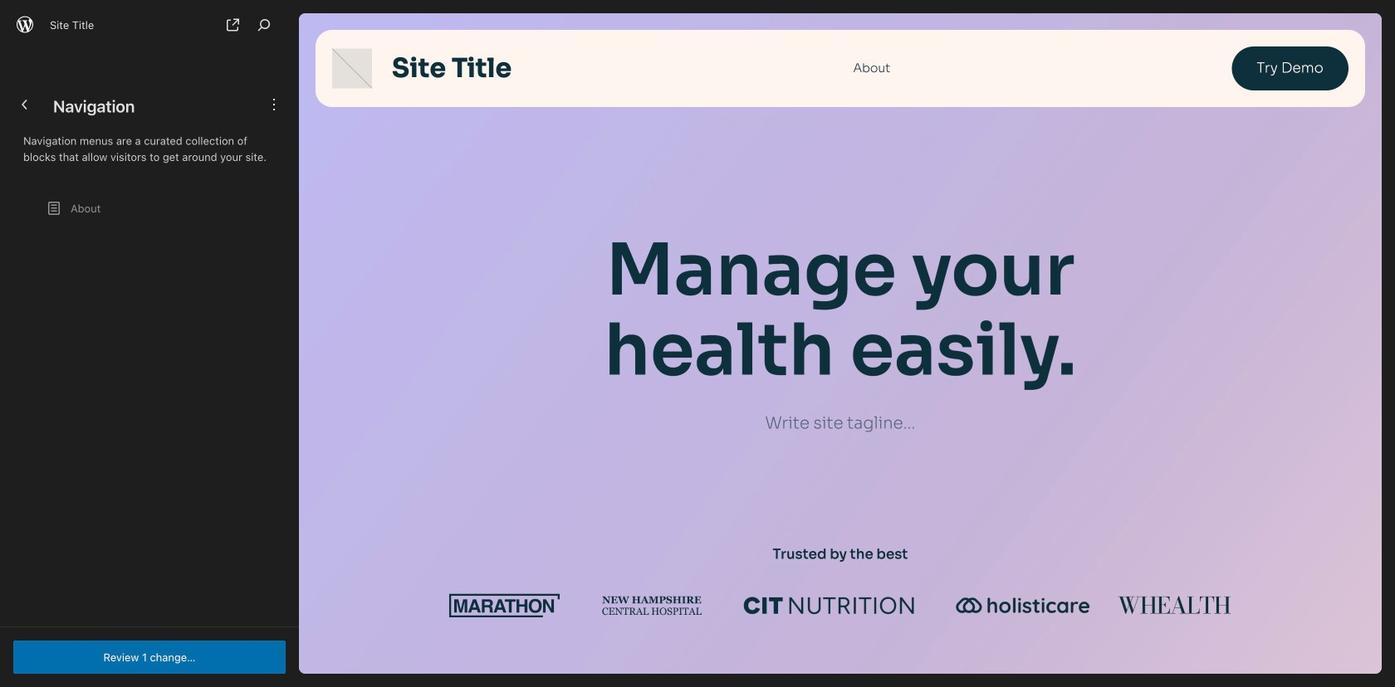Task type: vqa. For each thing, say whether or not it's contained in the screenshot.
document
no



Task type: locate. For each thing, give the bounding box(es) containing it.
open command palette image
[[254, 15, 274, 35]]

back image
[[15, 95, 35, 115]]

view site (opens in a new tab) image
[[223, 15, 243, 35]]

actions image
[[264, 95, 284, 115]]



